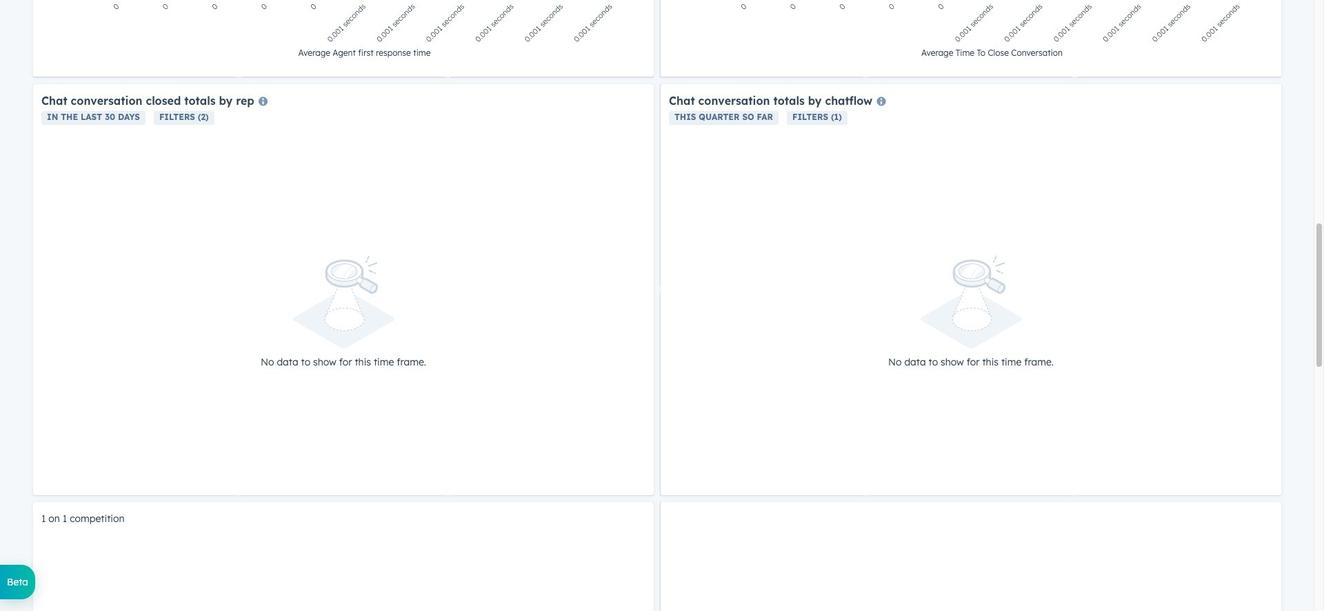Task type: vqa. For each thing, say whether or not it's contained in the screenshot.
'Interactive chart' "IMAGE"
yes



Task type: locate. For each thing, give the bounding box(es) containing it.
2 interactive chart image from the left
[[669, 0, 1274, 68]]

1 interactive chart image from the left
[[41, 0, 646, 68]]

interactive chart image
[[41, 0, 646, 68], [669, 0, 1274, 68]]

0 horizontal spatial interactive chart image
[[41, 0, 646, 68]]

chat conversation closed totals by rep element
[[33, 84, 654, 495]]

1 horizontal spatial interactive chart image
[[669, 0, 1274, 68]]



Task type: describe. For each thing, give the bounding box(es) containing it.
chat conversation totals by chatflow element
[[661, 84, 1282, 495]]



